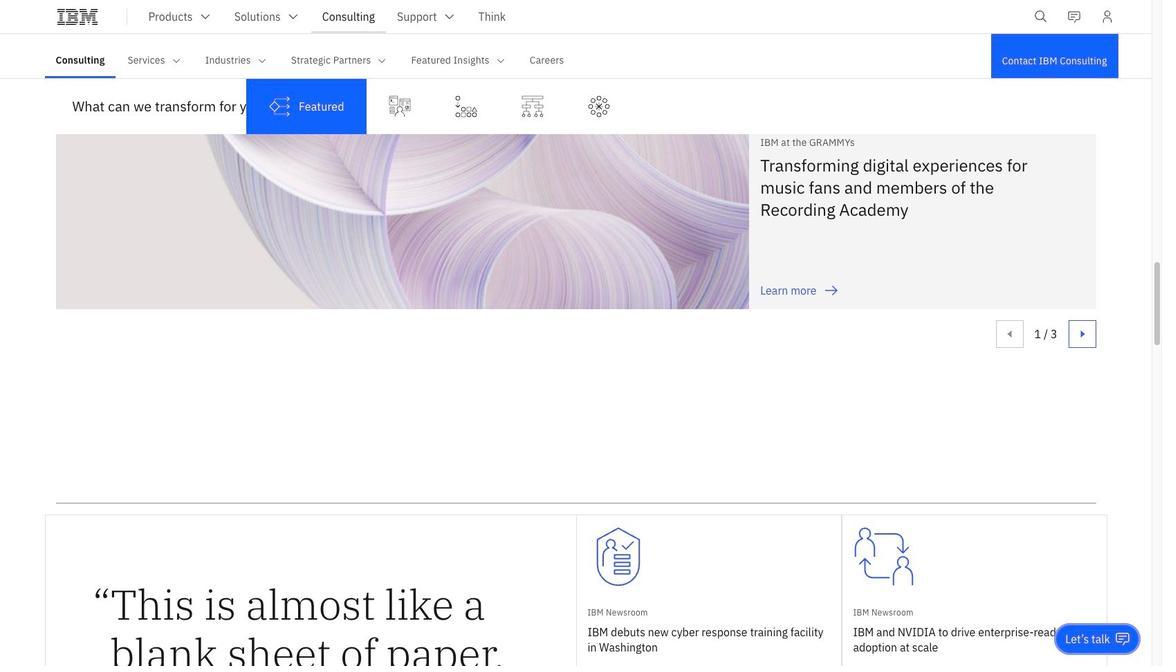Task type: describe. For each thing, give the bounding box(es) containing it.
let's talk element
[[1066, 632, 1111, 647]]



